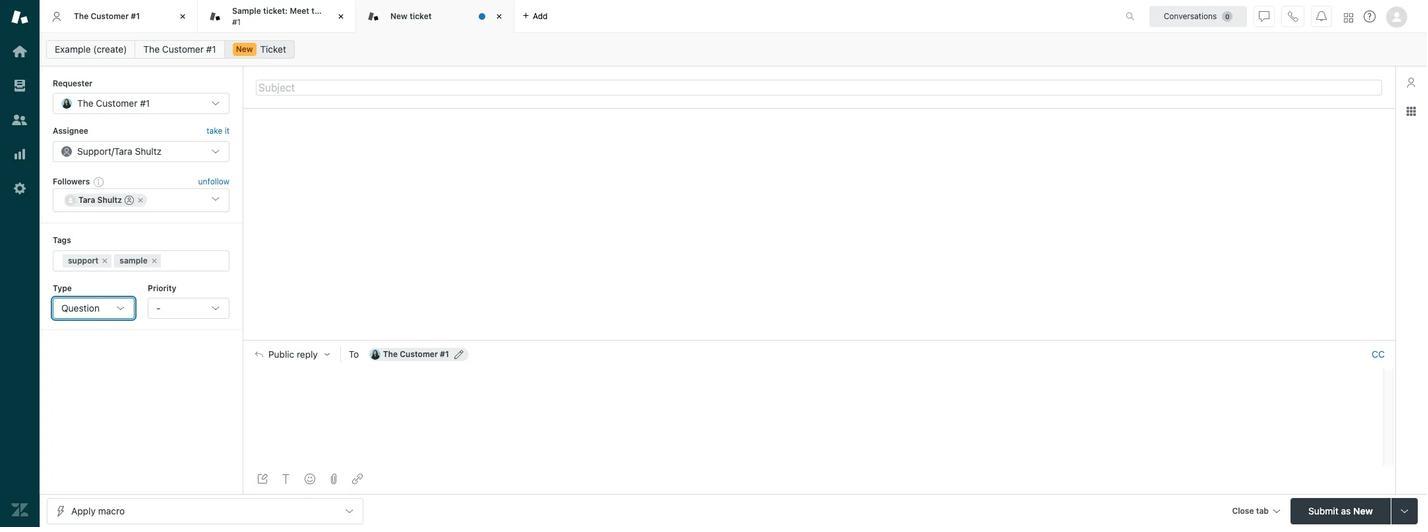 Task type: locate. For each thing, give the bounding box(es) containing it.
1 horizontal spatial tara
[[114, 146, 132, 157]]

0 horizontal spatial shultz
[[97, 195, 122, 205]]

2 horizontal spatial close image
[[493, 10, 506, 23]]

add button
[[515, 0, 556, 32]]

ticket inside sample ticket: meet the ticket #1
[[326, 6, 348, 16]]

Subject field
[[256, 79, 1383, 95]]

the right the customer@example.com image
[[383, 350, 398, 360]]

0 horizontal spatial remove image
[[137, 197, 144, 205]]

new inside secondary element
[[236, 44, 253, 54]]

the inside secondary element
[[143, 44, 160, 55]]

1 vertical spatial remove image
[[150, 257, 158, 265]]

close image
[[176, 10, 189, 23], [334, 10, 348, 23], [493, 10, 506, 23]]

the customer #1 tab
[[40, 0, 198, 33]]

tabs tab list
[[40, 0, 1112, 33]]

close tab
[[1233, 506, 1269, 516]]

1 close image from the left
[[176, 10, 189, 23]]

0 vertical spatial remove image
[[137, 197, 144, 205]]

the customer #1 inside tab
[[74, 11, 140, 21]]

remove image right sample
[[150, 257, 158, 265]]

close tab button
[[1227, 498, 1286, 527]]

get started image
[[11, 43, 28, 60]]

secondary element
[[40, 36, 1428, 63]]

#1 down sample
[[232, 17, 241, 27]]

public reply
[[269, 350, 318, 360]]

support
[[77, 146, 111, 157]]

1 horizontal spatial ticket
[[410, 11, 432, 21]]

the right (create)
[[143, 44, 160, 55]]

user is an agent image
[[125, 196, 134, 205]]

shultz inside tara shultz option
[[97, 195, 122, 205]]

1 vertical spatial shultz
[[97, 195, 122, 205]]

0 vertical spatial new
[[391, 11, 408, 21]]

new
[[391, 11, 408, 21], [236, 44, 253, 54], [1354, 506, 1373, 517]]

unfollow
[[198, 177, 230, 187]]

the down requester
[[77, 98, 93, 109]]

reply
[[297, 350, 318, 360]]

#1 up assignee element
[[140, 98, 150, 109]]

the
[[312, 6, 324, 16]]

the up example at left top
[[74, 11, 89, 21]]

tab containing sample ticket: meet the ticket
[[198, 0, 356, 33]]

macro
[[98, 506, 125, 517]]

customer
[[91, 11, 129, 21], [162, 44, 204, 55], [96, 98, 138, 109], [400, 350, 438, 360]]

add
[[533, 11, 548, 21]]

remove image right user is an agent icon
[[137, 197, 144, 205]]

draft mode image
[[257, 474, 268, 485]]

type
[[53, 283, 72, 293]]

1 horizontal spatial close image
[[334, 10, 348, 23]]

(create)
[[93, 44, 127, 55]]

unfollow button
[[198, 176, 230, 188]]

sample
[[232, 6, 261, 16]]

insert emojis image
[[305, 474, 315, 485]]

close image left add popup button
[[493, 10, 506, 23]]

ticket
[[326, 6, 348, 16], [410, 11, 432, 21]]

admin image
[[11, 180, 28, 197]]

close image up the customer #1 link
[[176, 10, 189, 23]]

#1 left ticket
[[206, 44, 216, 55]]

tara right tarashultz49@gmail.com icon
[[79, 195, 95, 205]]

zendesk image
[[11, 502, 28, 519]]

tab
[[1257, 506, 1269, 516]]

to
[[349, 349, 359, 360]]

info on adding followers image
[[94, 177, 104, 187]]

customer inside tab
[[91, 11, 129, 21]]

tara
[[114, 146, 132, 157], [79, 195, 95, 205]]

format text image
[[281, 474, 292, 485]]

1 vertical spatial new
[[236, 44, 253, 54]]

#1 up the customer #1 link
[[131, 11, 140, 21]]

shultz
[[135, 146, 162, 157], [97, 195, 122, 205]]

cc button
[[1372, 349, 1385, 361]]

tara right support
[[114, 146, 132, 157]]

0 vertical spatial tara
[[114, 146, 132, 157]]

#1
[[131, 11, 140, 21], [232, 17, 241, 27], [206, 44, 216, 55], [140, 98, 150, 109], [440, 350, 449, 360]]

shultz right /
[[135, 146, 162, 157]]

sample
[[120, 256, 148, 266]]

3 close image from the left
[[493, 10, 506, 23]]

button displays agent's chat status as invisible. image
[[1259, 11, 1270, 21]]

question
[[61, 303, 100, 314]]

tab
[[198, 0, 356, 33]]

2 vertical spatial new
[[1354, 506, 1373, 517]]

the customer #1
[[74, 11, 140, 21], [143, 44, 216, 55], [77, 98, 150, 109], [383, 350, 449, 360]]

tara shultz
[[79, 195, 122, 205]]

main element
[[0, 0, 40, 528]]

remove image
[[101, 257, 109, 265]]

example
[[55, 44, 91, 55]]

1 horizontal spatial new
[[391, 11, 408, 21]]

shultz inside assignee element
[[135, 146, 162, 157]]

0 vertical spatial shultz
[[135, 146, 162, 157]]

1 vertical spatial tara
[[79, 195, 95, 205]]

followers
[[53, 177, 90, 187]]

remove image inside tara shultz option
[[137, 197, 144, 205]]

close image right the
[[334, 10, 348, 23]]

the
[[74, 11, 89, 21], [143, 44, 160, 55], [77, 98, 93, 109], [383, 350, 398, 360]]

new inside tab
[[391, 11, 408, 21]]

#1 inside the customer #1 link
[[206, 44, 216, 55]]

ticket
[[260, 44, 286, 55]]

add link (cmd k) image
[[352, 474, 363, 485]]

#1 inside requester element
[[140, 98, 150, 109]]

zendesk support image
[[11, 9, 28, 26]]

conversations
[[1164, 11, 1217, 21]]

remove image
[[137, 197, 144, 205], [150, 257, 158, 265]]

/
[[111, 146, 114, 157]]

the inside tab
[[74, 11, 89, 21]]

requester
[[53, 79, 93, 88]]

shultz left user is an agent icon
[[97, 195, 122, 205]]

requester element
[[53, 93, 230, 114]]

0 horizontal spatial tara
[[79, 195, 95, 205]]

views image
[[11, 77, 28, 94]]

apps image
[[1407, 106, 1417, 117]]

new ticket tab
[[356, 0, 515, 33]]

1 horizontal spatial remove image
[[150, 257, 158, 265]]

0 horizontal spatial close image
[[176, 10, 189, 23]]

ticket inside new ticket tab
[[410, 11, 432, 21]]

support / tara shultz
[[77, 146, 162, 157]]

tags
[[53, 236, 71, 246]]

customer@example.com image
[[370, 350, 381, 360]]

1 horizontal spatial shultz
[[135, 146, 162, 157]]

0 horizontal spatial new
[[236, 44, 253, 54]]

0 horizontal spatial ticket
[[326, 6, 348, 16]]



Task type: vqa. For each thing, say whether or not it's contained in the screenshot.
reply
yes



Task type: describe. For each thing, give the bounding box(es) containing it.
customer inside requester element
[[96, 98, 138, 109]]

- button
[[148, 298, 230, 319]]

example (create)
[[55, 44, 127, 55]]

public
[[269, 350, 294, 360]]

2 horizontal spatial new
[[1354, 506, 1373, 517]]

cc
[[1372, 349, 1385, 360]]

notifications image
[[1317, 11, 1327, 21]]

sample ticket: meet the ticket #1
[[232, 6, 348, 27]]

tara inside assignee element
[[114, 146, 132, 157]]

submit
[[1309, 506, 1339, 517]]

displays possible ticket submission types image
[[1400, 506, 1411, 517]]

customer context image
[[1407, 77, 1417, 88]]

assignee
[[53, 126, 88, 136]]

close image inside 'the customer #1' tab
[[176, 10, 189, 23]]

get help image
[[1364, 11, 1376, 22]]

tarashultz49@gmail.com image
[[65, 195, 76, 206]]

close image inside new ticket tab
[[493, 10, 506, 23]]

new ticket
[[391, 11, 432, 21]]

add attachment image
[[329, 474, 339, 485]]

the customer #1 inside requester element
[[77, 98, 150, 109]]

customer inside secondary element
[[162, 44, 204, 55]]

reporting image
[[11, 146, 28, 163]]

public reply button
[[243, 341, 340, 369]]

#1 left edit user 'icon'
[[440, 350, 449, 360]]

minimize composer image
[[814, 335, 825, 346]]

2 close image from the left
[[334, 10, 348, 23]]

apply
[[71, 506, 96, 517]]

tara shultz option
[[64, 194, 147, 207]]

followers element
[[53, 189, 230, 213]]

the customer #1 link
[[135, 40, 225, 59]]

priority
[[148, 283, 176, 293]]

it
[[225, 126, 230, 136]]

take it
[[207, 126, 230, 136]]

-
[[156, 303, 161, 314]]

conversations button
[[1150, 6, 1248, 27]]

meet
[[290, 6, 309, 16]]

submit as new
[[1309, 506, 1373, 517]]

as
[[1342, 506, 1351, 517]]

apply macro
[[71, 506, 125, 517]]

#1 inside 'the customer #1' tab
[[131, 11, 140, 21]]

customers image
[[11, 111, 28, 129]]

close
[[1233, 506, 1254, 516]]

tara inside option
[[79, 195, 95, 205]]

assignee element
[[53, 141, 230, 162]]

the inside requester element
[[77, 98, 93, 109]]

question button
[[53, 298, 135, 319]]

#1 inside sample ticket: meet the ticket #1
[[232, 17, 241, 27]]

the customer #1 inside secondary element
[[143, 44, 216, 55]]

zendesk products image
[[1345, 13, 1354, 22]]

new for new ticket
[[391, 11, 408, 21]]

new for new
[[236, 44, 253, 54]]

edit user image
[[454, 350, 464, 360]]

ticket:
[[263, 6, 288, 16]]

support
[[68, 256, 99, 266]]

example (create) button
[[46, 40, 136, 59]]

take
[[207, 126, 223, 136]]

take it button
[[207, 125, 230, 138]]



